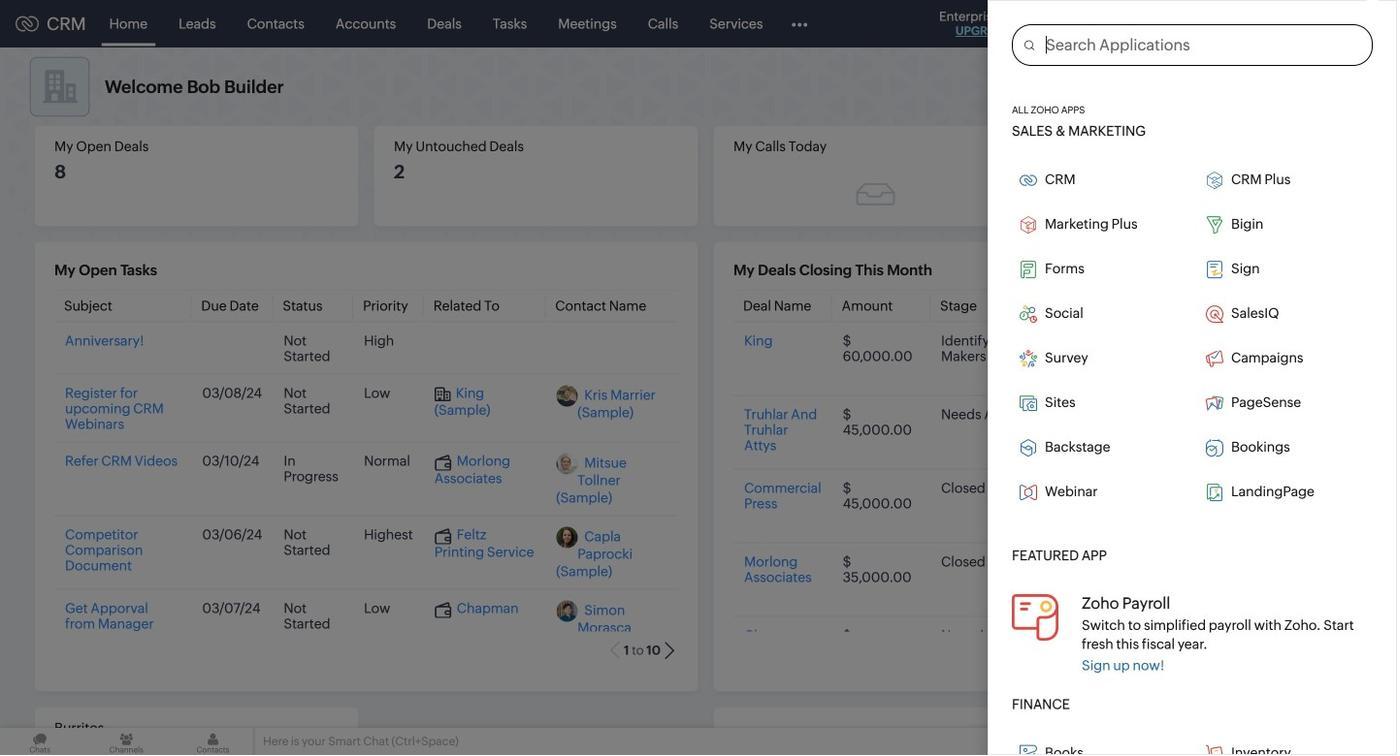 Task type: locate. For each thing, give the bounding box(es) containing it.
logo image
[[16, 16, 39, 32]]

signals image
[[1155, 16, 1168, 32]]

signals element
[[1143, 0, 1180, 48]]

search image
[[1115, 16, 1132, 32]]

contacts image
[[173, 729, 253, 756]]

profile image
[[1310, 8, 1341, 39]]

chats image
[[0, 729, 80, 756]]

Search Applications text field
[[1034, 25, 1372, 65]]



Task type: vqa. For each thing, say whether or not it's contained in the screenshot.
Profile element
yes



Task type: describe. For each thing, give the bounding box(es) containing it.
channels image
[[87, 729, 166, 756]]

calendar image
[[1192, 16, 1208, 32]]

search element
[[1103, 0, 1143, 48]]

profile element
[[1298, 0, 1353, 47]]

zoho payroll image
[[1012, 595, 1059, 641]]



